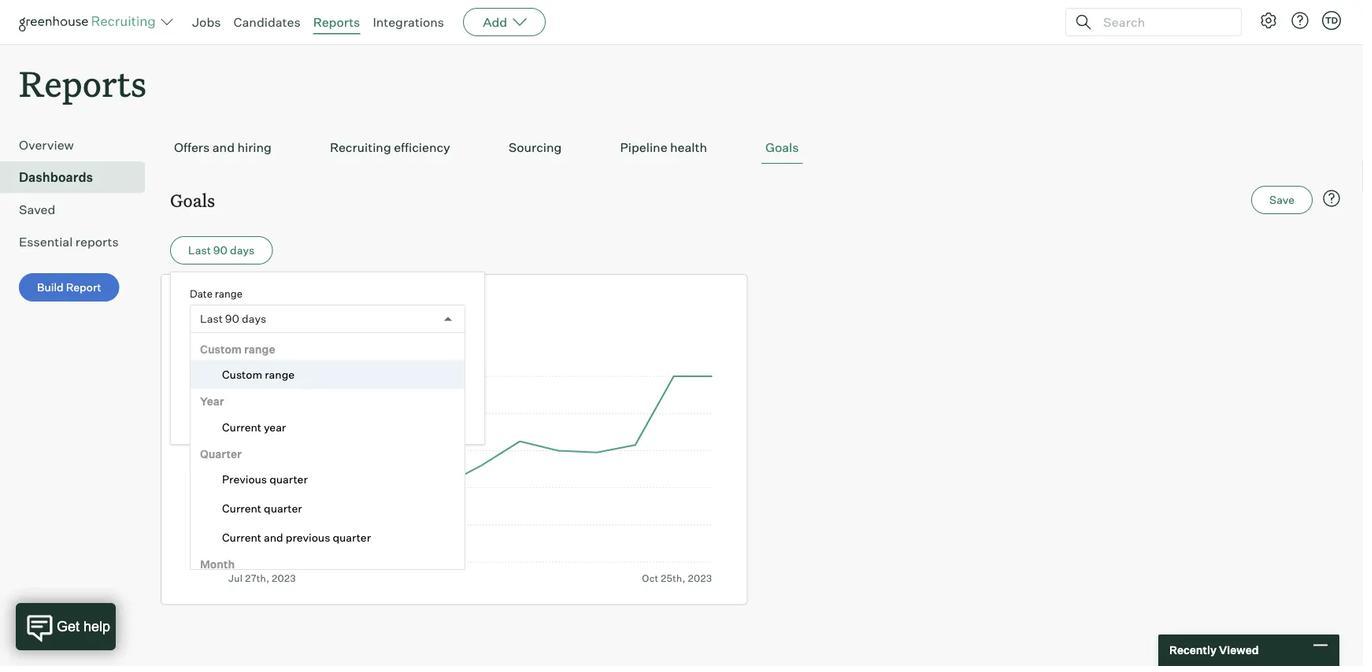 Task type: locate. For each thing, give the bounding box(es) containing it.
quarter
[[270, 473, 308, 487], [264, 502, 302, 516], [333, 531, 371, 545]]

2 vertical spatial days
[[410, 337, 434, 351]]

current down the previous
[[222, 502, 262, 516]]

1 vertical spatial last 90 days
[[200, 312, 267, 326]]

2 vertical spatial range
[[265, 368, 295, 382]]

and down current quarter
[[264, 531, 283, 545]]

goals
[[766, 140, 799, 155], [170, 188, 215, 212], [190, 337, 219, 351]]

last up date
[[188, 244, 211, 257]]

1 vertical spatial last
[[200, 312, 223, 326]]

quarter
[[200, 447, 242, 461]]

last
[[188, 244, 211, 257], [200, 312, 223, 326]]

custom up 07/27/2023
[[222, 368, 262, 382]]

offers
[[174, 140, 210, 155]]

1 current from the top
[[222, 420, 262, 434]]

integrations link
[[373, 14, 444, 30]]

time in
[[174, 289, 239, 311]]

1 vertical spatial quarter
[[264, 502, 302, 516]]

stage link
[[239, 288, 284, 312]]

last 90 days down in link
[[200, 312, 267, 326]]

efficiency
[[394, 140, 450, 155]]

1 vertical spatial goals
[[170, 188, 215, 212]]

date range
[[190, 287, 243, 300]]

last 90 days up date range
[[188, 244, 255, 257]]

0 vertical spatial last 90 days
[[188, 244, 255, 257]]

0 vertical spatial custom range
[[200, 342, 275, 356]]

days
[[230, 244, 255, 257], [242, 312, 267, 326], [410, 337, 434, 351]]

0 vertical spatial goals
[[766, 140, 799, 155]]

90 down in link
[[225, 312, 240, 326]]

1 vertical spatial current
[[222, 502, 262, 516]]

quarter for previous quarter
[[270, 473, 308, 487]]

current for current quarter
[[222, 502, 262, 516]]

0 vertical spatial and
[[213, 140, 235, 155]]

custom range up date
[[200, 342, 275, 356]]

overview
[[19, 137, 74, 153]]

reports down greenhouse recruiting image
[[19, 60, 147, 106]]

jobs
[[192, 14, 221, 30]]

current
[[222, 420, 262, 434], [222, 502, 262, 516], [222, 531, 262, 545]]

goals inside button
[[766, 140, 799, 155]]

0 vertical spatial current
[[222, 420, 262, 434]]

pipeline
[[620, 140, 668, 155]]

1 vertical spatial and
[[264, 531, 283, 545]]

0 vertical spatial last
[[188, 244, 211, 257]]

essential
[[19, 234, 73, 250]]

range down only
[[265, 368, 295, 382]]

0 vertical spatial reports
[[313, 14, 360, 30]]

save button
[[1252, 186, 1313, 214]]

reports
[[313, 14, 360, 30], [19, 60, 147, 106]]

custom
[[200, 342, 242, 356], [222, 368, 262, 382]]

1 horizontal spatial reports
[[313, 14, 360, 30]]

add button
[[463, 8, 546, 36]]

0 vertical spatial quarter
[[270, 473, 308, 487]]

pipeline health button
[[616, 132, 711, 164]]

last 90 days
[[188, 244, 255, 257], [200, 312, 267, 326]]

td button
[[1320, 8, 1345, 33]]

tab list
[[170, 132, 1345, 164]]

and
[[213, 140, 235, 155], [264, 531, 283, 545]]

1 vertical spatial reports
[[19, 60, 147, 106]]

build report button
[[19, 274, 120, 302]]

integrations
[[373, 14, 444, 30]]

days down stage link at the top of the page
[[242, 312, 267, 326]]

reports right 'candidates' link
[[313, 14, 360, 30]]

custom up date
[[200, 342, 242, 356]]

range
[[215, 287, 243, 300], [244, 342, 275, 356], [265, 368, 295, 382]]

range right date
[[215, 287, 243, 300]]

quarter up current and previous quarter
[[264, 502, 302, 516]]

2 vertical spatial goals
[[190, 337, 219, 351]]

2 vertical spatial current
[[222, 531, 262, 545]]

90
[[213, 244, 228, 257], [225, 312, 240, 326]]

available
[[282, 337, 328, 351]]

0 horizontal spatial reports
[[19, 60, 147, 106]]

dashboards link
[[19, 168, 139, 187]]

add
[[483, 14, 508, 30]]

recruiting
[[330, 140, 391, 155]]

greenhouse recruiting image
[[19, 13, 161, 32]]

last down the time in
[[200, 312, 223, 326]]

quarter up current quarter
[[270, 473, 308, 487]]

recruiting efficiency button
[[326, 132, 454, 164]]

pipeline health
[[620, 140, 707, 155]]

only
[[258, 337, 280, 351]]

candidates link
[[234, 14, 301, 30]]

days up date range
[[230, 244, 255, 257]]

0 vertical spatial days
[[230, 244, 255, 257]]

current down current quarter
[[222, 531, 262, 545]]

dashboards
[[19, 170, 93, 185]]

data
[[222, 337, 245, 351]]

days right '365'
[[410, 337, 434, 351]]

0 horizontal spatial and
[[213, 140, 235, 155]]

10/25/2023
[[345, 392, 406, 406]]

recently viewed
[[1170, 644, 1259, 657]]

1 horizontal spatial and
[[264, 531, 283, 545]]

last 90 days button
[[170, 237, 273, 265]]

0 vertical spatial 90
[[213, 244, 228, 257]]

overview link
[[19, 136, 139, 155]]

reports
[[75, 234, 119, 250]]

tab list containing offers and hiring
[[170, 132, 1345, 164]]

start date
[[190, 367, 238, 380]]

2 current from the top
[[222, 502, 262, 516]]

custom range down is in the bottom left of the page
[[222, 368, 295, 382]]

current inside the year current year
[[222, 420, 262, 434]]

1 vertical spatial range
[[244, 342, 275, 356]]

07/27/2023
[[199, 392, 261, 406]]

custom range
[[200, 342, 275, 356], [222, 368, 295, 382]]

quarter right previous
[[333, 531, 371, 545]]

previous
[[286, 531, 330, 545]]

and inside button
[[213, 140, 235, 155]]

90 up date range
[[213, 244, 228, 257]]

range left available
[[244, 342, 275, 356]]

and left "hiring"
[[213, 140, 235, 155]]

current down 07/27/2023
[[222, 420, 262, 434]]

recently
[[1170, 644, 1217, 657]]

3 current from the top
[[222, 531, 262, 545]]



Task type: describe. For each thing, give the bounding box(es) containing it.
2 vertical spatial quarter
[[333, 531, 371, 545]]

90 inside button
[[213, 244, 228, 257]]

time
[[174, 289, 216, 311]]

sourcing button
[[505, 132, 566, 164]]

faq image
[[1323, 189, 1342, 208]]

last
[[366, 337, 385, 351]]

in
[[220, 289, 235, 311]]

stage
[[239, 289, 284, 311]]

offers and hiring
[[174, 140, 272, 155]]

goals button
[[762, 132, 803, 164]]

month
[[200, 558, 235, 572]]

current for current and previous quarter
[[222, 531, 262, 545]]

365
[[387, 337, 407, 351]]

date
[[190, 287, 213, 300]]

configure image
[[1260, 11, 1279, 30]]

year
[[264, 420, 286, 434]]

days inside button
[[230, 244, 255, 257]]

td
[[1326, 15, 1339, 26]]

td button
[[1323, 11, 1342, 30]]

saved link
[[19, 200, 139, 219]]

save
[[1270, 193, 1295, 207]]

xychart image
[[196, 372, 713, 585]]

goals data is only available for the last 365 days
[[190, 337, 434, 351]]

Search text field
[[1100, 11, 1228, 33]]

year
[[200, 395, 224, 409]]

current and previous quarter
[[222, 531, 371, 545]]

health
[[671, 140, 707, 155]]

saved
[[19, 202, 55, 218]]

last 90 days inside button
[[188, 244, 255, 257]]

date
[[216, 367, 238, 380]]

offers and hiring button
[[170, 132, 276, 164]]

last inside button
[[188, 244, 211, 257]]

hiring
[[238, 140, 272, 155]]

recruiting efficiency
[[330, 140, 450, 155]]

quarter for current quarter
[[264, 502, 302, 516]]

essential reports link
[[19, 233, 139, 251]]

1 vertical spatial 90
[[225, 312, 240, 326]]

1 vertical spatial custom range
[[222, 368, 295, 382]]

previous
[[222, 473, 267, 487]]

previous quarter
[[222, 473, 308, 487]]

jobs link
[[192, 14, 221, 30]]

1 vertical spatial custom
[[222, 368, 262, 382]]

time link
[[174, 288, 220, 312]]

for
[[330, 337, 344, 351]]

0 vertical spatial range
[[215, 287, 243, 300]]

year current year
[[200, 395, 286, 434]]

is
[[247, 337, 256, 351]]

the
[[347, 337, 364, 351]]

start
[[190, 367, 214, 380]]

0 vertical spatial custom
[[200, 342, 242, 356]]

and for current
[[264, 531, 283, 545]]

build
[[37, 281, 64, 294]]

essential reports
[[19, 234, 119, 250]]

47%
[[196, 323, 235, 347]]

report
[[66, 281, 101, 294]]

1 vertical spatial days
[[242, 312, 267, 326]]

sourcing
[[509, 140, 562, 155]]

reports link
[[313, 14, 360, 30]]

build report
[[37, 281, 101, 294]]

in link
[[220, 288, 239, 312]]

and for offers
[[213, 140, 235, 155]]

candidates
[[234, 14, 301, 30]]

viewed
[[1220, 644, 1259, 657]]

current quarter
[[222, 502, 302, 516]]



Task type: vqa. For each thing, say whether or not it's contained in the screenshot.
share
no



